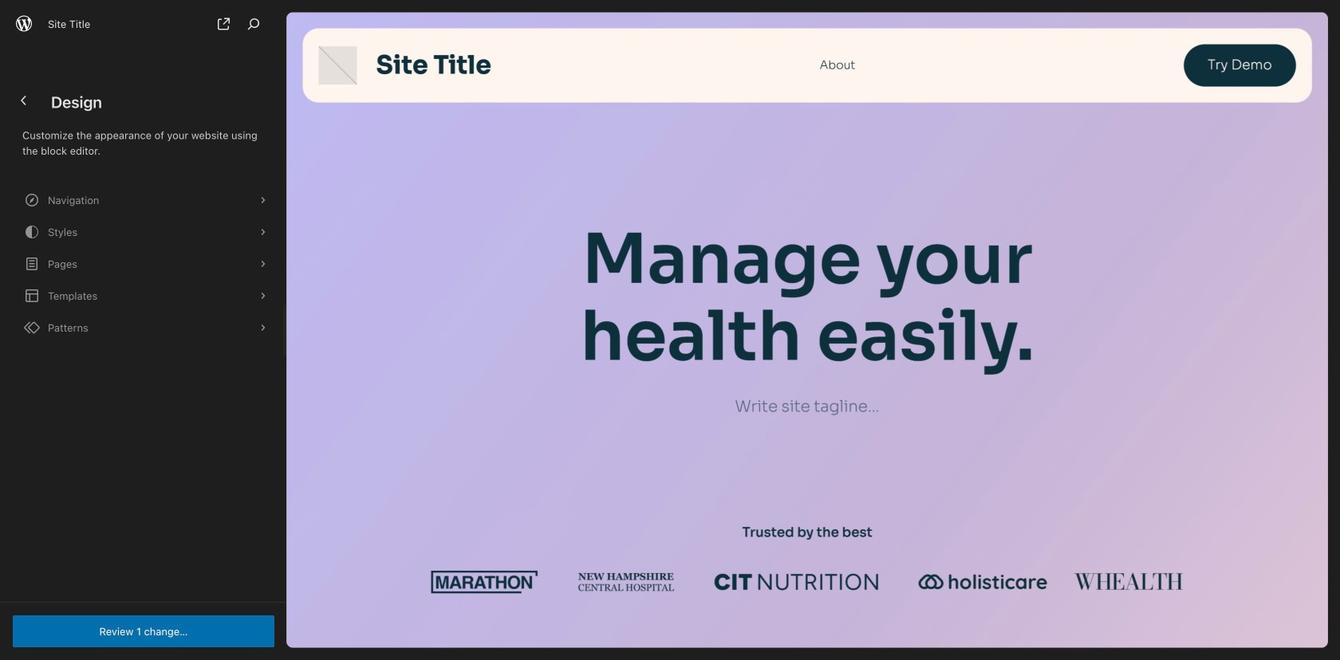 Task type: describe. For each thing, give the bounding box(es) containing it.
go to the dashboard image
[[14, 91, 34, 110]]

view site (opens in a new tab) image
[[214, 14, 233, 34]]



Task type: locate. For each thing, give the bounding box(es) containing it.
list
[[10, 184, 278, 344]]

open command palette image
[[244, 14, 263, 34]]



Task type: vqa. For each thing, say whether or not it's contained in the screenshot.
the Go to the Dashboard icon
yes



